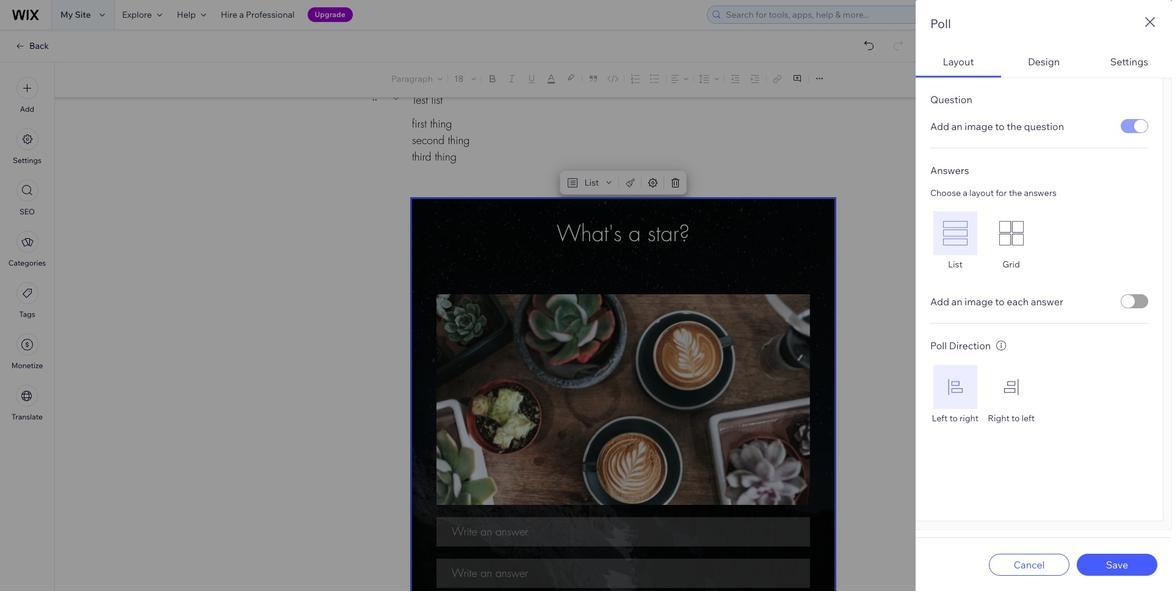 Task type: describe. For each thing, give the bounding box(es) containing it.
1 horizontal spatial settings
[[1111, 55, 1149, 67]]

save
[[1107, 559, 1129, 571]]

to right the left
[[950, 413, 958, 424]]

paragraph button
[[389, 70, 445, 87]]

help
[[177, 9, 196, 20]]

left
[[932, 413, 948, 424]]

left
[[1022, 413, 1035, 424]]

layout
[[970, 188, 994, 199]]

design
[[1029, 55, 1060, 67]]

test
[[412, 93, 428, 107]]

back button
[[15, 40, 49, 51]]

for
[[996, 188, 1007, 199]]

1 horizontal spatial settings button
[[1087, 47, 1173, 78]]

2 vertical spatial thing
[[435, 150, 457, 164]]

the for for
[[1009, 188, 1023, 199]]

an for add an image to the question
[[952, 120, 963, 132]]

cancel
[[1014, 559, 1045, 571]]

save button
[[1077, 554, 1158, 576]]

first thing second thing third thing
[[412, 117, 470, 164]]

layout tab panel
[[916, 78, 1173, 530]]

tags
[[19, 310, 35, 319]]

hire a professional link
[[214, 0, 302, 29]]

grid
[[1003, 259, 1021, 270]]

layout
[[943, 55, 974, 67]]

to left left at the right bottom of page
[[1012, 413, 1020, 424]]

poll for poll
[[931, 16, 952, 31]]

to left 'each'
[[996, 295, 1005, 308]]

direction
[[950, 340, 992, 352]]

right
[[988, 413, 1010, 424]]

translate button
[[12, 385, 43, 421]]

menu containing add
[[0, 70, 54, 429]]

to left question
[[996, 120, 1005, 132]]

list box containing left to right
[[931, 365, 1149, 424]]

test list
[[412, 93, 443, 107]]

poll for poll direction
[[931, 340, 947, 352]]

1 vertical spatial settings button
[[13, 128, 41, 165]]

question
[[1025, 120, 1065, 132]]

cancel button
[[989, 554, 1070, 576]]

right
[[960, 413, 979, 424]]

left to right
[[932, 413, 979, 424]]

monetize button
[[11, 333, 43, 370]]

translate
[[12, 412, 43, 421]]

answers
[[1025, 188, 1057, 199]]

back
[[29, 40, 49, 51]]

seo button
[[16, 180, 38, 216]]

tags button
[[16, 282, 38, 319]]

Search for tools, apps, help & more... field
[[723, 6, 1005, 23]]

1 vertical spatial thing
[[448, 133, 470, 147]]

poll direction
[[931, 340, 992, 352]]

choose
[[931, 188, 961, 199]]



Task type: locate. For each thing, give the bounding box(es) containing it.
poll inside layout tab panel
[[931, 340, 947, 352]]

third
[[412, 150, 432, 164]]

answer
[[1031, 295, 1064, 308]]

notes
[[1122, 74, 1145, 85]]

add button
[[16, 77, 38, 114]]

thing up second
[[430, 117, 452, 131]]

a
[[239, 9, 244, 20], [963, 188, 968, 199]]

help button
[[170, 0, 214, 29]]

2 image from the top
[[965, 295, 994, 308]]

upgrade
[[315, 10, 346, 19]]

question
[[931, 93, 973, 106]]

design button
[[1002, 47, 1087, 78]]

thing right third
[[435, 150, 457, 164]]

add an image to each answer button
[[931, 295, 1064, 308]]

my
[[60, 9, 73, 20]]

list inside list box
[[949, 259, 963, 270]]

1 vertical spatial list box
[[931, 365, 1149, 424]]

image for the
[[965, 120, 994, 132]]

image down question
[[965, 120, 994, 132]]

list
[[585, 177, 599, 188], [949, 259, 963, 270]]

the
[[1007, 120, 1022, 132], [1009, 188, 1023, 199]]

the for to
[[1007, 120, 1022, 132]]

add for add an image to each answer
[[931, 295, 950, 308]]

list box
[[931, 211, 1149, 270], [931, 365, 1149, 424]]

paragraph
[[392, 73, 433, 84]]

answers
[[931, 164, 970, 177]]

1 image from the top
[[965, 120, 994, 132]]

0 vertical spatial an
[[952, 120, 963, 132]]

1 vertical spatial list
[[949, 259, 963, 270]]

right to left
[[988, 413, 1035, 424]]

a for layout
[[963, 188, 968, 199]]

the left question
[[1007, 120, 1022, 132]]

1 list box from the top
[[931, 211, 1149, 270]]

1 vertical spatial an
[[952, 295, 963, 308]]

settings inside menu
[[13, 156, 41, 165]]

tab list containing layout
[[916, 47, 1173, 530]]

image left 'each'
[[965, 295, 994, 308]]

categories button
[[8, 231, 46, 268]]

menu
[[0, 70, 54, 429]]

1 vertical spatial a
[[963, 188, 968, 199]]

to
[[996, 120, 1005, 132], [996, 295, 1005, 308], [950, 413, 958, 424], [1012, 413, 1020, 424]]

poll
[[931, 16, 952, 31], [931, 340, 947, 352]]

site
[[75, 9, 91, 20]]

1 vertical spatial add
[[931, 120, 950, 132]]

seo
[[19, 207, 35, 216]]

settings
[[1111, 55, 1149, 67], [13, 156, 41, 165]]

list
[[432, 93, 443, 107]]

image
[[965, 120, 994, 132], [965, 295, 994, 308]]

thing right second
[[448, 133, 470, 147]]

choose a layout for the answers
[[931, 188, 1057, 199]]

categories
[[8, 258, 46, 268]]

add inside add button
[[20, 104, 34, 114]]

my site
[[60, 9, 91, 20]]

add for add an image to the question
[[931, 120, 950, 132]]

0 vertical spatial poll
[[931, 16, 952, 31]]

poll up 'layout'
[[931, 16, 952, 31]]

image for each
[[965, 295, 994, 308]]

0 vertical spatial settings
[[1111, 55, 1149, 67]]

0 vertical spatial image
[[965, 120, 994, 132]]

settings up "notes"
[[1111, 55, 1149, 67]]

an up "poll direction"
[[952, 295, 963, 308]]

second
[[412, 133, 445, 147]]

an down question
[[952, 120, 963, 132]]

0 horizontal spatial settings button
[[13, 128, 41, 165]]

tab list
[[916, 47, 1173, 530]]

1 vertical spatial image
[[965, 295, 994, 308]]

upgrade button
[[308, 7, 353, 22]]

first
[[412, 117, 427, 131]]

1 horizontal spatial a
[[963, 188, 968, 199]]

a inside tab panel
[[963, 188, 968, 199]]

list button
[[563, 174, 616, 191]]

0 horizontal spatial settings
[[13, 156, 41, 165]]

0 vertical spatial a
[[239, 9, 244, 20]]

settings up seo button at the left of the page
[[13, 156, 41, 165]]

notes button
[[1100, 71, 1149, 88]]

an
[[952, 120, 963, 132], [952, 295, 963, 308]]

0 vertical spatial thing
[[430, 117, 452, 131]]

0 vertical spatial add
[[20, 104, 34, 114]]

0 horizontal spatial list
[[585, 177, 599, 188]]

0 vertical spatial list
[[585, 177, 599, 188]]

a right hire
[[239, 9, 244, 20]]

hire
[[221, 9, 237, 20]]

monetize
[[11, 361, 43, 370]]

each
[[1007, 295, 1029, 308]]

layout button
[[916, 47, 1002, 78]]

professional
[[246, 9, 295, 20]]

add an image to the question button
[[931, 120, 1065, 132]]

2 an from the top
[[952, 295, 963, 308]]

2 poll from the top
[[931, 340, 947, 352]]

0 vertical spatial list box
[[931, 211, 1149, 270]]

1 poll from the top
[[931, 16, 952, 31]]

thing
[[430, 117, 452, 131], [448, 133, 470, 147], [435, 150, 457, 164]]

1 vertical spatial the
[[1009, 188, 1023, 199]]

a left layout
[[963, 188, 968, 199]]

0 vertical spatial settings button
[[1087, 47, 1173, 78]]

1 an from the top
[[952, 120, 963, 132]]

hire a professional
[[221, 9, 295, 20]]

0 horizontal spatial a
[[239, 9, 244, 20]]

add an image to the question
[[931, 120, 1065, 132]]

1 vertical spatial poll
[[931, 340, 947, 352]]

list box containing list
[[931, 211, 1149, 270]]

settings button
[[1087, 47, 1173, 78], [13, 128, 41, 165]]

poll left direction
[[931, 340, 947, 352]]

list inside button
[[585, 177, 599, 188]]

explore
[[122, 9, 152, 20]]

an for add an image to each answer
[[952, 295, 963, 308]]

add an image to each answer
[[931, 295, 1064, 308]]

the right for
[[1009, 188, 1023, 199]]

2 list box from the top
[[931, 365, 1149, 424]]

0 vertical spatial the
[[1007, 120, 1022, 132]]

add
[[20, 104, 34, 114], [931, 120, 950, 132], [931, 295, 950, 308]]

2 vertical spatial add
[[931, 295, 950, 308]]

1 vertical spatial settings
[[13, 156, 41, 165]]

1 horizontal spatial list
[[949, 259, 963, 270]]

add for add
[[20, 104, 34, 114]]

a for professional
[[239, 9, 244, 20]]



Task type: vqa. For each thing, say whether or not it's contained in the screenshot.
Add an image to the question An
yes



